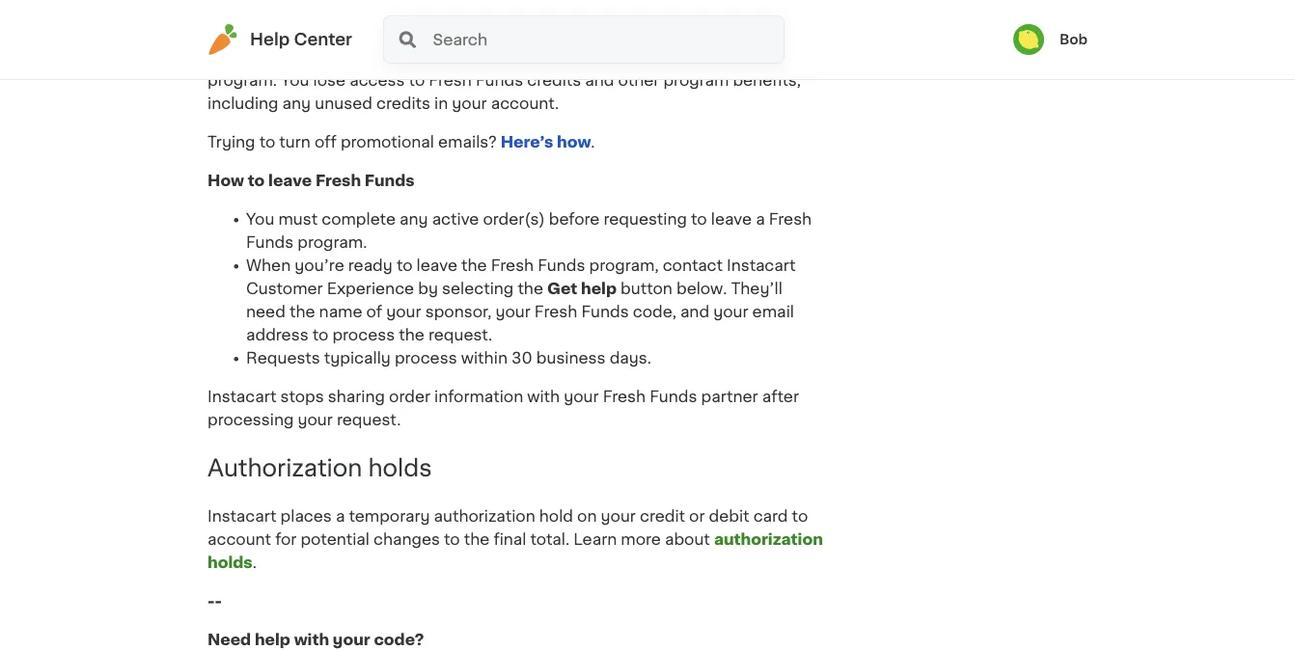 Task type: describe. For each thing, give the bounding box(es) containing it.
center
[[294, 31, 352, 48]]

selecting
[[442, 281, 514, 297]]

authorization holds
[[207, 457, 432, 480]]

here's
[[501, 135, 553, 150]]

address
[[246, 328, 308, 343]]

promotional
[[341, 135, 434, 150]]

information
[[434, 389, 523, 405]]

fresh inside 'button below. they'll need the name of your sponsor, your fresh funds code, and your email address to process the request.'
[[535, 304, 577, 320]]

to right changes
[[444, 532, 460, 547]]

lose
[[313, 73, 346, 88]]

process inside 'button below. they'll need the name of your sponsor, your fresh funds code, and your email address to process the request.'
[[332, 328, 395, 343]]

email
[[752, 304, 794, 320]]

account
[[207, 532, 271, 547]]

the inside instacart places a temporary authorization hold on your credit or debit card to account for potential changes to the final total. learn more about
[[464, 532, 490, 547]]

instacart for instacart stops sharing order information with your fresh funds partner after processing your request.
[[207, 389, 276, 405]]

of
[[366, 304, 382, 320]]

partner
[[701, 389, 758, 405]]

button
[[621, 281, 673, 297]]

bob
[[1060, 33, 1088, 46]]

or
[[689, 509, 705, 524]]

authorization
[[207, 457, 362, 480]]

how to leave fresh funds
[[207, 173, 418, 189]]

sharing
[[328, 389, 385, 405]]

instacart stops sharing order information with your fresh funds partner after processing your request.
[[207, 389, 799, 428]]

a inside you must complete any active order(s) before requesting to leave a fresh funds program.
[[756, 212, 765, 227]]

and inside 'button below. they'll need the name of your sponsor, your fresh funds code, and your email address to process the request.'
[[680, 304, 709, 320]]

authorization holds
[[207, 532, 823, 571]]

leave down turn
[[268, 173, 312, 189]]

off
[[315, 135, 337, 150]]

your left code?
[[333, 632, 370, 648]]

temporary
[[349, 509, 430, 524]]

customer
[[246, 281, 323, 297]]

name
[[319, 304, 362, 320]]

must
[[278, 212, 318, 227]]

experience
[[327, 281, 414, 297]]

your right of
[[386, 304, 421, 320]]

trying to turn off promotional emails? here's how .
[[207, 135, 595, 150]]

to inside you must complete any active order(s) before requesting to leave a fresh funds program.
[[691, 212, 707, 227]]

need help with your code?
[[207, 632, 424, 648]]

order(s)
[[483, 212, 545, 227]]

funds inside when you're ready to leave the fresh funds program, contact instacart customer experience by selecting the
[[538, 258, 585, 274]]

once you leave a fresh funds program, you're permanently separated from the program. you lose access to fresh funds credits and other program benefits, including any unused credits in your account.
[[207, 50, 821, 111]]

within
[[461, 351, 508, 366]]

instacart image
[[207, 24, 238, 55]]

hold
[[539, 509, 573, 524]]

typically
[[324, 351, 391, 366]]

changes
[[373, 532, 440, 547]]

below.
[[676, 281, 727, 297]]

learn
[[573, 532, 617, 547]]

fresh inside instacart stops sharing order information with your fresh funds partner after processing your request.
[[603, 389, 646, 405]]

leave inside when you're ready to leave the fresh funds program, contact instacart customer experience by selecting the
[[417, 258, 457, 274]]

fresh up in
[[429, 73, 472, 88]]

funds up 'account.'
[[476, 73, 523, 88]]

you're inside once you leave a fresh funds program, you're permanently separated from the program. you lose access to fresh funds credits and other program benefits, including any unused credits in your account.
[[517, 50, 566, 65]]

on
[[577, 509, 597, 524]]

other
[[618, 73, 659, 88]]

access
[[350, 73, 405, 88]]

to inside when you're ready to leave the fresh funds program, contact instacart customer experience by selecting the
[[397, 258, 413, 274]]

potential
[[301, 532, 370, 547]]

sponsor,
[[425, 304, 492, 320]]

once
[[207, 50, 250, 65]]

complete
[[322, 212, 396, 227]]

requests typically process within 30 business days.
[[246, 351, 651, 366]]

when you're ready to leave the fresh funds program, contact instacart customer experience by selecting the
[[246, 258, 796, 297]]

30
[[512, 351, 532, 366]]

authorization inside instacart places a temporary authorization hold on your credit or debit card to account for potential changes to the final total. learn more about
[[434, 509, 535, 524]]

user avatar image
[[1013, 24, 1044, 55]]

fresh inside you must complete any active order(s) before requesting to leave a fresh funds program.
[[769, 212, 812, 227]]

holds for authorization holds
[[368, 457, 432, 480]]

contact
[[663, 258, 723, 274]]

the down customer
[[289, 304, 315, 320]]

authorization holds link
[[207, 532, 823, 571]]

ready
[[348, 258, 393, 274]]

in
[[434, 96, 448, 111]]

authorization inside authorization holds
[[714, 532, 823, 547]]

total.
[[530, 532, 569, 547]]

including
[[207, 96, 278, 111]]

code?
[[374, 632, 424, 648]]

the inside once you leave a fresh funds program, you're permanently separated from the program. you lose access to fresh funds credits and other program benefits, including any unused credits in your account.
[[796, 50, 821, 65]]

program, inside when you're ready to leave the fresh funds program, contact instacart customer experience by selecting the
[[589, 258, 659, 274]]

about
[[665, 532, 710, 547]]

the up requests typically process within 30 business days.
[[399, 328, 424, 343]]

request. inside instacart stops sharing order information with your fresh funds partner after processing your request.
[[337, 413, 401, 428]]

program
[[663, 73, 729, 88]]

after
[[762, 389, 799, 405]]

emails?
[[438, 135, 497, 150]]

days.
[[610, 351, 651, 366]]

leave inside once you leave a fresh funds program, you're permanently separated from the program. you lose access to fresh funds credits and other program benefits, including any unused credits in your account.
[[287, 50, 328, 65]]

help for get
[[581, 281, 617, 297]]

to inside 'button below. they'll need the name of your sponsor, your fresh funds code, and your email address to process the request.'
[[312, 328, 328, 343]]

to right how on the left of page
[[248, 173, 265, 189]]

how
[[207, 173, 244, 189]]

you
[[254, 50, 283, 65]]

instacart inside when you're ready to leave the fresh funds program, contact instacart customer experience by selecting the
[[727, 258, 796, 274]]

funds inside you must complete any active order(s) before requesting to leave a fresh funds program.
[[246, 235, 294, 250]]

account.
[[491, 96, 559, 111]]

your down when you're ready to leave the fresh funds program, contact instacart customer experience by selecting the
[[495, 304, 531, 320]]

program. inside you must complete any active order(s) before requesting to leave a fresh funds program.
[[298, 235, 367, 250]]

and inside once you leave a fresh funds program, you're permanently separated from the program. you lose access to fresh funds credits and other program benefits, including any unused credits in your account.
[[585, 73, 614, 88]]

program. inside once you leave a fresh funds program, you're permanently separated from the program. you lose access to fresh funds credits and other program benefits, including any unused credits in your account.
[[207, 73, 277, 88]]

program, inside once you leave a fresh funds program, you're permanently separated from the program. you lose access to fresh funds credits and other program benefits, including any unused credits in your account.
[[443, 50, 513, 65]]

button below. they'll need the name of your sponsor, your fresh funds code, and your email address to process the request.
[[246, 281, 794, 343]]

1 horizontal spatial .
[[591, 135, 595, 150]]

a inside instacart places a temporary authorization hold on your credit or debit card to account for potential changes to the final total. learn more about
[[336, 509, 345, 524]]

your down business
[[564, 389, 599, 405]]

get help
[[547, 281, 617, 297]]



Task type: locate. For each thing, give the bounding box(es) containing it.
any inside once you leave a fresh funds program, you're permanently separated from the program. you lose access to fresh funds credits and other program benefits, including any unused credits in your account.
[[282, 96, 311, 111]]

help center
[[250, 31, 352, 48]]

leave up contact
[[711, 212, 752, 227]]

1 horizontal spatial you're
[[517, 50, 566, 65]]

the right from
[[796, 50, 821, 65]]

your
[[452, 96, 487, 111], [386, 304, 421, 320], [495, 304, 531, 320], [713, 304, 748, 320], [564, 389, 599, 405], [298, 413, 333, 428], [601, 509, 636, 524], [333, 632, 370, 648]]

2 - from the left
[[215, 594, 222, 609]]

1 vertical spatial you
[[246, 212, 274, 227]]

here's how link
[[501, 135, 591, 150]]

1 vertical spatial process
[[395, 351, 457, 366]]

.
[[591, 135, 595, 150], [253, 555, 257, 571]]

funds up get on the top left
[[538, 258, 585, 274]]

you left 'lose'
[[281, 73, 309, 88]]

funds inside 'button below. they'll need the name of your sponsor, your fresh funds code, and your email address to process the request.'
[[581, 304, 629, 320]]

1 horizontal spatial you
[[281, 73, 309, 88]]

1 vertical spatial authorization
[[714, 532, 823, 547]]

benefits,
[[733, 73, 801, 88]]

0 vertical spatial holds
[[368, 457, 432, 480]]

0 horizontal spatial program,
[[443, 50, 513, 65]]

business
[[536, 351, 606, 366]]

your down stops
[[298, 413, 333, 428]]

funds down the get help
[[581, 304, 629, 320]]

0 vertical spatial .
[[591, 135, 595, 150]]

1 vertical spatial any
[[400, 212, 428, 227]]

funds
[[392, 50, 439, 65], [476, 73, 523, 88], [365, 173, 415, 189], [246, 235, 294, 250], [538, 258, 585, 274], [581, 304, 629, 320], [650, 389, 697, 405]]

you're up customer
[[295, 258, 344, 274]]

request. inside 'button below. they'll need the name of your sponsor, your fresh funds code, and your email address to process the request.'
[[428, 328, 492, 343]]

funds left partner
[[650, 389, 697, 405]]

they'll
[[731, 281, 783, 297]]

1 vertical spatial you're
[[295, 258, 344, 274]]

a up potential
[[336, 509, 345, 524]]

process up typically
[[332, 328, 395, 343]]

leave down help center
[[287, 50, 328, 65]]

get
[[547, 281, 577, 297]]

process up order
[[395, 351, 457, 366]]

leave inside you must complete any active order(s) before requesting to leave a fresh funds program.
[[711, 212, 752, 227]]

1 vertical spatial credits
[[376, 96, 430, 111]]

0 horizontal spatial request.
[[337, 413, 401, 428]]

help for need
[[255, 632, 290, 648]]

0 horizontal spatial with
[[294, 632, 329, 648]]

program.
[[207, 73, 277, 88], [298, 235, 367, 250]]

0 vertical spatial and
[[585, 73, 614, 88]]

process
[[332, 328, 395, 343], [395, 351, 457, 366]]

0 vertical spatial you
[[281, 73, 309, 88]]

unused
[[315, 96, 372, 111]]

places
[[280, 509, 332, 524]]

1 horizontal spatial help
[[581, 281, 617, 297]]

to down "name"
[[312, 328, 328, 343]]

holds up 'temporary'
[[368, 457, 432, 480]]

fresh inside when you're ready to leave the fresh funds program, contact instacart customer experience by selecting the
[[491, 258, 534, 274]]

you're inside when you're ready to leave the fresh funds program, contact instacart customer experience by selecting the
[[295, 258, 344, 274]]

1 horizontal spatial holds
[[368, 457, 432, 480]]

authorization up final
[[434, 509, 535, 524]]

help
[[581, 281, 617, 297], [255, 632, 290, 648]]

request.
[[428, 328, 492, 343], [337, 413, 401, 428]]

0 vertical spatial instacart
[[727, 258, 796, 274]]

fresh down days.
[[603, 389, 646, 405]]

1 vertical spatial a
[[756, 212, 765, 227]]

instacart up account
[[207, 509, 276, 524]]

2 vertical spatial instacart
[[207, 509, 276, 524]]

1 - from the left
[[207, 594, 215, 609]]

help right 'need'
[[255, 632, 290, 648]]

holds inside authorization holds
[[207, 555, 253, 571]]

1 vertical spatial request.
[[337, 413, 401, 428]]

a down the center
[[332, 50, 341, 65]]

any
[[282, 96, 311, 111], [400, 212, 428, 227]]

bob link
[[1013, 24, 1088, 55]]

for
[[275, 532, 297, 547]]

with down 30
[[527, 389, 560, 405]]

credits down access in the top of the page
[[376, 96, 430, 111]]

funds up access in the top of the page
[[392, 50, 439, 65]]

fresh down get on the top left
[[535, 304, 577, 320]]

you
[[281, 73, 309, 88], [246, 212, 274, 227]]

from
[[755, 50, 792, 65]]

1 horizontal spatial program.
[[298, 235, 367, 250]]

1 horizontal spatial any
[[400, 212, 428, 227]]

1 horizontal spatial and
[[680, 304, 709, 320]]

the left get on the top left
[[518, 281, 543, 297]]

when
[[246, 258, 291, 274]]

debit
[[709, 509, 749, 524]]

with right 'need'
[[294, 632, 329, 648]]

0 vertical spatial with
[[527, 389, 560, 405]]

by
[[418, 281, 438, 297]]

program. down complete
[[298, 235, 367, 250]]

need
[[246, 304, 286, 320]]

leave up by
[[417, 258, 457, 274]]

processing
[[207, 413, 294, 428]]

turn
[[279, 135, 311, 150]]

and
[[585, 73, 614, 88], [680, 304, 709, 320]]

holds down account
[[207, 555, 253, 571]]

program,
[[443, 50, 513, 65], [589, 258, 659, 274]]

any up turn
[[282, 96, 311, 111]]

0 vertical spatial you're
[[517, 50, 566, 65]]

instacart
[[727, 258, 796, 274], [207, 389, 276, 405], [207, 509, 276, 524]]

instacart inside instacart places a temporary authorization hold on your credit or debit card to account for potential changes to the final total. learn more about
[[207, 509, 276, 524]]

you inside you must complete any active order(s) before requesting to leave a fresh funds program.
[[246, 212, 274, 227]]

. down account
[[253, 555, 257, 571]]

request. down sharing
[[337, 413, 401, 428]]

1 vertical spatial .
[[253, 555, 257, 571]]

with inside instacart stops sharing order information with your fresh funds partner after processing your request.
[[527, 389, 560, 405]]

any inside you must complete any active order(s) before requesting to leave a fresh funds program.
[[400, 212, 428, 227]]

to left turn
[[259, 135, 275, 150]]

0 horizontal spatial you
[[246, 212, 274, 227]]

before
[[549, 212, 600, 227]]

1 horizontal spatial credits
[[527, 73, 581, 88]]

credit
[[640, 509, 685, 524]]

1 horizontal spatial with
[[527, 389, 560, 405]]

. right here's
[[591, 135, 595, 150]]

1 vertical spatial program,
[[589, 258, 659, 274]]

you must complete any active order(s) before requesting to leave a fresh funds program.
[[246, 212, 812, 250]]

0 vertical spatial program,
[[443, 50, 513, 65]]

0 horizontal spatial .
[[253, 555, 257, 571]]

program, up button
[[589, 258, 659, 274]]

1 vertical spatial holds
[[207, 555, 253, 571]]

and down permanently
[[585, 73, 614, 88]]

leave
[[287, 50, 328, 65], [268, 173, 312, 189], [711, 212, 752, 227], [417, 258, 457, 274]]

more
[[621, 532, 661, 547]]

0 vertical spatial credits
[[527, 73, 581, 88]]

0 horizontal spatial holds
[[207, 555, 253, 571]]

to
[[409, 73, 425, 88], [259, 135, 275, 150], [248, 173, 265, 189], [691, 212, 707, 227], [397, 258, 413, 274], [312, 328, 328, 343], [792, 509, 808, 524], [444, 532, 460, 547]]

0 horizontal spatial and
[[585, 73, 614, 88]]

requesting
[[604, 212, 687, 227]]

funds down promotional
[[365, 173, 415, 189]]

2 vertical spatial a
[[336, 509, 345, 524]]

1 vertical spatial program.
[[298, 235, 367, 250]]

0 vertical spatial a
[[332, 50, 341, 65]]

0 vertical spatial any
[[282, 96, 311, 111]]

help center link
[[207, 24, 352, 55]]

a up the they'll
[[756, 212, 765, 227]]

a inside once you leave a fresh funds program, you're permanently separated from the program. you lose access to fresh funds credits and other program benefits, including any unused credits in your account.
[[332, 50, 341, 65]]

1 horizontal spatial authorization
[[714, 532, 823, 547]]

0 horizontal spatial help
[[255, 632, 290, 648]]

0 horizontal spatial program.
[[207, 73, 277, 88]]

program. up including
[[207, 73, 277, 88]]

and down below.
[[680, 304, 709, 320]]

funds inside instacart stops sharing order information with your fresh funds partner after processing your request.
[[650, 389, 697, 405]]

you inside once you leave a fresh funds program, you're permanently separated from the program. you lose access to fresh funds credits and other program benefits, including any unused credits in your account.
[[281, 73, 309, 88]]

0 vertical spatial help
[[581, 281, 617, 297]]

to right access in the top of the page
[[409, 73, 425, 88]]

1 horizontal spatial program,
[[589, 258, 659, 274]]

to right 'ready'
[[397, 258, 413, 274]]

1 vertical spatial with
[[294, 632, 329, 648]]

1 vertical spatial and
[[680, 304, 709, 320]]

active
[[432, 212, 479, 227]]

card
[[753, 509, 788, 524]]

request. down 'sponsor,'
[[428, 328, 492, 343]]

the up selecting
[[461, 258, 487, 274]]

--
[[207, 594, 222, 609]]

credits up 'account.'
[[527, 73, 581, 88]]

instacart up processing
[[207, 389, 276, 405]]

your right the on
[[601, 509, 636, 524]]

any left 'active'
[[400, 212, 428, 227]]

order
[[389, 389, 430, 405]]

fresh down you must complete any active order(s) before requesting to leave a fresh funds program.
[[491, 258, 534, 274]]

need
[[207, 632, 251, 648]]

trying
[[207, 135, 255, 150]]

0 vertical spatial request.
[[428, 328, 492, 343]]

0 horizontal spatial authorization
[[434, 509, 535, 524]]

fresh up the they'll
[[769, 212, 812, 227]]

1 vertical spatial help
[[255, 632, 290, 648]]

the left final
[[464, 532, 490, 547]]

help
[[250, 31, 290, 48]]

instacart places a temporary authorization hold on your credit or debit card to account for potential changes to the final total. learn more about
[[207, 509, 808, 547]]

-
[[207, 594, 215, 609], [215, 594, 222, 609]]

0 vertical spatial program.
[[207, 73, 277, 88]]

instacart up the they'll
[[727, 258, 796, 274]]

funds up 'when'
[[246, 235, 294, 250]]

holds for authorization holds
[[207, 555, 253, 571]]

permanently
[[570, 50, 669, 65]]

your inside once you leave a fresh funds program, you're permanently separated from the program. you lose access to fresh funds credits and other program benefits, including any unused credits in your account.
[[452, 96, 487, 111]]

requests
[[246, 351, 320, 366]]

0 horizontal spatial any
[[282, 96, 311, 111]]

help right get on the top left
[[581, 281, 617, 297]]

program, up in
[[443, 50, 513, 65]]

your down the they'll
[[713, 304, 748, 320]]

your inside instacart places a temporary authorization hold on your credit or debit card to account for potential changes to the final total. learn more about
[[601, 509, 636, 524]]

to inside once you leave a fresh funds program, you're permanently separated from the program. you lose access to fresh funds credits and other program benefits, including any unused credits in your account.
[[409, 73, 425, 88]]

instacart for instacart places a temporary authorization hold on your credit or debit card to account for potential changes to the final total. learn more about
[[207, 509, 276, 524]]

fresh up access in the top of the page
[[345, 50, 388, 65]]

authorization
[[434, 509, 535, 524], [714, 532, 823, 547]]

0 vertical spatial authorization
[[434, 509, 535, 524]]

you're
[[517, 50, 566, 65], [295, 258, 344, 274]]

your right in
[[452, 96, 487, 111]]

you're up 'account.'
[[517, 50, 566, 65]]

0 horizontal spatial you're
[[295, 258, 344, 274]]

fresh down off
[[315, 173, 361, 189]]

stops
[[280, 389, 324, 405]]

final
[[494, 532, 526, 547]]

with
[[527, 389, 560, 405], [294, 632, 329, 648]]

to up contact
[[691, 212, 707, 227]]

separated
[[673, 50, 751, 65]]

instacart inside instacart stops sharing order information with your fresh funds partner after processing your request.
[[207, 389, 276, 405]]

code,
[[633, 304, 676, 320]]

Search search field
[[431, 16, 784, 63]]

authorization down card
[[714, 532, 823, 547]]

how
[[557, 135, 591, 150]]

0 horizontal spatial credits
[[376, 96, 430, 111]]

you left must
[[246, 212, 274, 227]]

to right card
[[792, 509, 808, 524]]

1 vertical spatial instacart
[[207, 389, 276, 405]]

1 horizontal spatial request.
[[428, 328, 492, 343]]

0 vertical spatial process
[[332, 328, 395, 343]]



Task type: vqa. For each thing, say whether or not it's contained in the screenshot.
Produce
no



